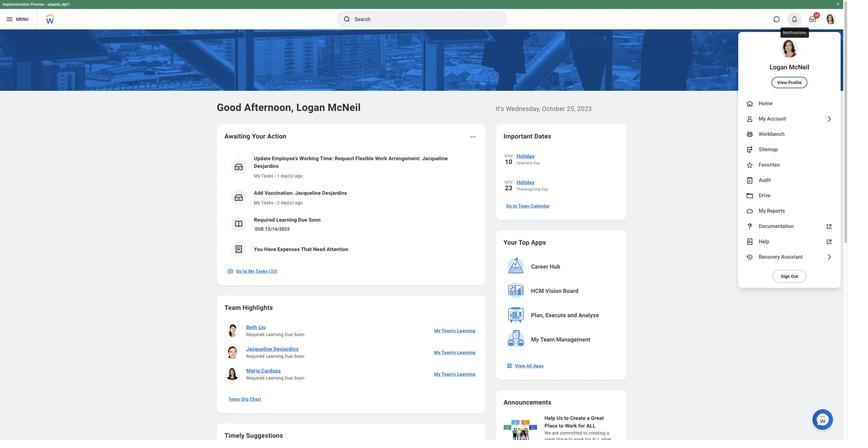 Task type: locate. For each thing, give the bounding box(es) containing it.
a inside help us to create a great place to work for all
[[587, 416, 590, 422]]

1 my team's learning button from the top
[[432, 325, 478, 337]]

we
[[545, 431, 551, 436]]

holiday button for 10
[[517, 152, 619, 161]]

day right veterans
[[534, 161, 540, 166]]

go
[[506, 204, 512, 209], [236, 269, 242, 274]]

1 vertical spatial holiday button
[[517, 179, 619, 187]]

team's
[[442, 328, 456, 334], [442, 350, 456, 355], [442, 372, 456, 377]]

2 horizontal spatial jacqueline
[[422, 156, 448, 162]]

soon inside the 'maria cardoza required learning due soon'
[[294, 376, 305, 381]]

go down 23
[[506, 204, 512, 209]]

ago down add vaccination: jacqueline desjardins
[[295, 200, 303, 206]]

- left 2
[[275, 200, 276, 206]]

0 vertical spatial view
[[778, 80, 788, 85]]

help inside help us to create a great place to work for all
[[545, 416, 556, 422]]

1 holiday from the top
[[517, 153, 535, 159]]

holiday inside holiday thanksgiving day
[[517, 180, 535, 186]]

menu
[[16, 17, 29, 22]]

place
[[545, 423, 558, 429]]

request
[[335, 156, 354, 162]]

recovery assistant
[[759, 254, 803, 260]]

0 vertical spatial inbox image
[[234, 193, 243, 203]]

- inside logan mcneil banner
[[45, 2, 46, 7]]

2 vertical spatial tasks
[[256, 269, 268, 274]]

1 vertical spatial my team's learning
[[434, 350, 476, 355]]

hcm
[[531, 288, 544, 295]]

required inside jacqueline desjardins required learning due soon
[[246, 354, 265, 359]]

document image
[[746, 238, 754, 246]]

work up committed at the right bottom
[[565, 423, 577, 429]]

day
[[534, 161, 540, 166], [542, 187, 548, 192]]

apps right all
[[533, 364, 544, 369]]

creating
[[589, 431, 606, 436]]

day(s) right 1
[[281, 174, 294, 179]]

1 vertical spatial desjardins
[[322, 190, 347, 196]]

tasks left 2
[[261, 200, 273, 206]]

us
[[557, 416, 563, 422]]

2 ago from the top
[[295, 200, 303, 206]]

holiday for 23
[[517, 180, 535, 186]]

my team's learning for desjardins
[[434, 350, 476, 355]]

view left profile
[[778, 80, 788, 85]]

expenses
[[277, 247, 300, 253]]

0 vertical spatial a
[[587, 416, 590, 422]]

2 holiday from the top
[[517, 180, 535, 186]]

0 vertical spatial work
[[375, 156, 387, 162]]

0 horizontal spatial a
[[587, 416, 590, 422]]

0 horizontal spatial your
[[252, 133, 266, 140]]

0 vertical spatial mcneil
[[789, 63, 810, 71]]

justify image
[[6, 15, 13, 23]]

0 vertical spatial holiday
[[517, 153, 535, 159]]

required
[[254, 217, 275, 223], [246, 332, 265, 337], [246, 354, 265, 359], [246, 376, 265, 381]]

required down beth liu 'button'
[[246, 332, 265, 337]]

jacqueline down beth liu 'button'
[[246, 346, 272, 353]]

help inside help menu item
[[759, 239, 770, 245]]

help up place
[[545, 416, 556, 422]]

0 vertical spatial apps
[[531, 239, 546, 247]]

0 vertical spatial day(s)
[[281, 174, 294, 179]]

1 vertical spatial nov
[[505, 180, 513, 185]]

1 holiday button from the top
[[517, 152, 619, 161]]

due up jacqueline desjardins 'button'
[[285, 332, 293, 337]]

maria
[[246, 368, 260, 374]]

33 button
[[806, 12, 820, 26]]

1 vertical spatial help
[[545, 416, 556, 422]]

a
[[587, 416, 590, 422], [607, 431, 609, 436]]

2 vertical spatial desjardins
[[274, 346, 299, 353]]

0 vertical spatial your
[[252, 133, 266, 140]]

go to my tasks (33)
[[236, 269, 278, 274]]

workbench menu item
[[739, 127, 841, 142]]

nov
[[505, 154, 513, 158], [505, 180, 513, 185]]

jacqueline right vaccination:
[[295, 190, 321, 196]]

required learning due soon
[[254, 217, 321, 223]]

soon for liu
[[294, 332, 305, 337]]

help for help
[[759, 239, 770, 245]]

learning
[[276, 217, 297, 223], [457, 328, 476, 334], [266, 332, 284, 337], [457, 350, 476, 355], [266, 354, 284, 359], [457, 372, 476, 377], [266, 376, 284, 381]]

1 vertical spatial view
[[515, 364, 525, 369]]

to down us
[[559, 423, 564, 429]]

0 horizontal spatial logan
[[296, 101, 325, 114]]

audit menu item
[[739, 173, 841, 188]]

drive menu item
[[739, 188, 841, 204]]

home
[[759, 101, 773, 107]]

1 horizontal spatial day
[[542, 187, 548, 192]]

2 day(s) from the top
[[281, 200, 294, 206]]

to down for
[[584, 431, 588, 436]]

1 horizontal spatial a
[[607, 431, 609, 436]]

that
[[301, 247, 312, 253]]

mcneil
[[789, 63, 810, 71], [328, 101, 361, 114]]

1 vertical spatial mcneil
[[328, 101, 361, 114]]

due down jacqueline desjardins 'button'
[[285, 354, 293, 359]]

plan, execute and analyze button
[[504, 304, 620, 327]]

1 vertical spatial holiday
[[517, 180, 535, 186]]

view left all
[[515, 364, 525, 369]]

day inside holiday thanksgiving day
[[542, 187, 548, 192]]

chevron right image
[[826, 254, 833, 261]]

1 vertical spatial my team's learning button
[[432, 346, 478, 359]]

3 my team's learning button from the top
[[432, 368, 478, 381]]

my tasks - 1 day(s) ago
[[254, 174, 303, 179]]

nbox image
[[506, 363, 513, 369]]

maria cardoza required learning due soon
[[246, 368, 305, 381]]

notifications large image
[[792, 16, 798, 22]]

afternoon,
[[244, 101, 294, 114]]

- right preview
[[45, 2, 46, 7]]

inbox image left add
[[234, 193, 243, 203]]

october
[[542, 105, 565, 113]]

day for 10
[[534, 161, 540, 166]]

nov for 23
[[505, 180, 513, 185]]

logan mcneil
[[770, 63, 810, 71]]

ago up add vaccination: jacqueline desjardins
[[295, 174, 303, 179]]

view for view all apps
[[515, 364, 525, 369]]

good afternoon, logan mcneil
[[217, 101, 361, 114]]

important dates
[[504, 133, 552, 140]]

ext link image
[[826, 238, 833, 246]]

reports
[[767, 208, 785, 214]]

beth liu required learning due soon
[[246, 325, 305, 337]]

1 horizontal spatial mcneil
[[789, 63, 810, 71]]

tasks
[[261, 174, 273, 179], [261, 200, 273, 206], [256, 269, 268, 274]]

0 horizontal spatial inbox image
[[227, 268, 234, 275]]

all
[[587, 423, 596, 429]]

recovery
[[759, 254, 780, 260]]

awaiting your action list
[[225, 150, 478, 263]]

0 horizontal spatial work
[[375, 156, 387, 162]]

apps for your top apps
[[531, 239, 546, 247]]

your top apps
[[504, 239, 546, 247]]

holiday up veterans
[[517, 153, 535, 159]]

day inside holiday veterans day
[[534, 161, 540, 166]]

0 vertical spatial -
[[45, 2, 46, 7]]

to inside go to my tasks (33) button
[[243, 269, 247, 274]]

required up due 12/14/2022
[[254, 217, 275, 223]]

1 nov from the top
[[505, 154, 513, 158]]

0 horizontal spatial mcneil
[[328, 101, 361, 114]]

0 vertical spatial ago
[[295, 174, 303, 179]]

team down execute on the bottom of page
[[541, 336, 555, 343]]

team
[[518, 204, 530, 209], [225, 304, 241, 312], [541, 336, 555, 343], [228, 397, 240, 402]]

required down maria
[[246, 376, 265, 381]]

1 vertical spatial your
[[504, 239, 517, 247]]

-
[[45, 2, 46, 7], [275, 174, 276, 179], [275, 200, 276, 206]]

0 horizontal spatial jacqueline
[[246, 346, 272, 353]]

ago
[[295, 174, 303, 179], [295, 200, 303, 206]]

book open image
[[234, 219, 243, 229]]

0 horizontal spatial go
[[236, 269, 242, 274]]

1 vertical spatial team's
[[442, 350, 456, 355]]

1 team's from the top
[[442, 328, 456, 334]]

tasks left 1
[[261, 174, 273, 179]]

0 vertical spatial tasks
[[261, 174, 273, 179]]

team left calendar at the top right of the page
[[518, 204, 530, 209]]

go to my tasks (33) button
[[225, 265, 282, 278]]

mcneil inside logan mcneil menu item
[[789, 63, 810, 71]]

committed
[[560, 431, 582, 436]]

time:
[[320, 156, 334, 162]]

a up the all
[[587, 416, 590, 422]]

1 vertical spatial tasks
[[261, 200, 273, 206]]

documentation menu item
[[739, 219, 841, 234]]

to down dashboard expenses image
[[243, 269, 247, 274]]

2 my team's learning from the top
[[434, 350, 476, 355]]

team org chart
[[228, 397, 261, 402]]

learning inside beth liu required learning due soon
[[266, 332, 284, 337]]

sitemap menu item
[[739, 142, 841, 158]]

work right flexible
[[375, 156, 387, 162]]

time image
[[746, 254, 754, 261]]

holiday up thanksgiving
[[517, 180, 535, 186]]

0 horizontal spatial view
[[515, 364, 525, 369]]

calendar
[[531, 204, 550, 209]]

1 horizontal spatial work
[[565, 423, 577, 429]]

help right document image
[[759, 239, 770, 245]]

0 vertical spatial desjardins
[[254, 163, 279, 169]]

10
[[505, 158, 513, 166]]

1 horizontal spatial help
[[759, 239, 770, 245]]

0 vertical spatial go
[[506, 204, 512, 209]]

1 vertical spatial a
[[607, 431, 609, 436]]

1 horizontal spatial inbox image
[[234, 193, 243, 203]]

avatar image
[[746, 207, 754, 215]]

tasks left (33)
[[256, 269, 268, 274]]

user image
[[746, 115, 754, 123]]

2 team's from the top
[[442, 350, 456, 355]]

desjardins
[[254, 163, 279, 169], [322, 190, 347, 196], [274, 346, 299, 353]]

2 vertical spatial -
[[275, 200, 276, 206]]

dashboard expenses image
[[234, 245, 243, 255]]

required up maria
[[246, 354, 265, 359]]

0 vertical spatial logan
[[770, 63, 788, 71]]

close environment banner image
[[837, 2, 840, 6]]

apps right top
[[531, 239, 546, 247]]

required for maria
[[246, 376, 265, 381]]

apps
[[531, 239, 546, 247], [533, 364, 544, 369]]

contact card matrix manager image
[[746, 131, 754, 138]]

team inside my team management 'button'
[[541, 336, 555, 343]]

team left org
[[228, 397, 240, 402]]

team's for desjardins
[[442, 350, 456, 355]]

0 vertical spatial jacqueline
[[422, 156, 448, 162]]

1 vertical spatial -
[[275, 174, 276, 179]]

day right thanksgiving
[[542, 187, 548, 192]]

0 vertical spatial day
[[534, 161, 540, 166]]

my team's learning button for liu
[[432, 325, 478, 337]]

1 vertical spatial day(s)
[[281, 200, 294, 206]]

paste image
[[746, 177, 754, 184]]

add vaccination: jacqueline desjardins
[[254, 190, 347, 196]]

it's
[[496, 105, 504, 113]]

Search Workday  search field
[[355, 12, 494, 26]]

apps inside button
[[533, 364, 544, 369]]

0 horizontal spatial day
[[534, 161, 540, 166]]

to inside go to team calendar button
[[513, 204, 517, 209]]

inbox image
[[234, 162, 243, 172]]

my team's learning
[[434, 328, 476, 334], [434, 350, 476, 355], [434, 372, 476, 377]]

ago for my tasks - 1 day(s) ago
[[295, 174, 303, 179]]

holiday inside holiday veterans day
[[517, 153, 535, 159]]

0 vertical spatial help
[[759, 239, 770, 245]]

soon inside jacqueline desjardins required learning due soon
[[294, 354, 305, 359]]

chart
[[250, 397, 261, 402]]

required inside the 'maria cardoza required learning due soon'
[[246, 376, 265, 381]]

my team's learning for liu
[[434, 328, 476, 334]]

required inside beth liu required learning due soon
[[246, 332, 265, 337]]

2 vertical spatial jacqueline
[[246, 346, 272, 353]]

help us to create a great place to work for all
[[545, 416, 604, 429]]

1 horizontal spatial view
[[778, 80, 788, 85]]

sign out
[[781, 274, 798, 279]]

due down add vaccination: jacqueline desjardins
[[298, 217, 307, 223]]

0 vertical spatial holiday button
[[517, 152, 619, 161]]

audit
[[759, 177, 771, 184]]

- left 1
[[275, 174, 276, 179]]

day(s) right 2
[[281, 200, 294, 206]]

nov left holiday veterans day
[[505, 154, 513, 158]]

0 vertical spatial team's
[[442, 328, 456, 334]]

to down thanksgiving
[[513, 204, 517, 209]]

team highlights list
[[225, 320, 478, 385]]

1 day(s) from the top
[[281, 174, 294, 179]]

go down dashboard expenses image
[[236, 269, 242, 274]]

1 vertical spatial work
[[565, 423, 577, 429]]

1 my team's learning from the top
[[434, 328, 476, 334]]

your left top
[[504, 239, 517, 247]]

logan mcneil menu
[[739, 32, 841, 288]]

view
[[778, 80, 788, 85], [515, 364, 525, 369]]

0 vertical spatial my team's learning button
[[432, 325, 478, 337]]

to right us
[[564, 416, 569, 422]]

due inside jacqueline desjardins required learning due soon
[[285, 354, 293, 359]]

inbox image left go to my tasks (33)
[[227, 268, 234, 275]]

(33)
[[269, 269, 278, 274]]

2 holiday button from the top
[[517, 179, 619, 187]]

you have expenses that need attention
[[254, 247, 349, 253]]

soon inside awaiting your action list
[[309, 217, 321, 223]]

view inside logan mcneil menu item
[[778, 80, 788, 85]]

0 vertical spatial nov
[[505, 154, 513, 158]]

1 ago from the top
[[295, 174, 303, 179]]

learning inside the 'maria cardoza required learning due soon'
[[266, 376, 284, 381]]

1 vertical spatial go
[[236, 269, 242, 274]]

endpoints image
[[746, 146, 754, 154]]

1 vertical spatial apps
[[533, 364, 544, 369]]

3 team's from the top
[[442, 372, 456, 377]]

2 my team's learning button from the top
[[432, 346, 478, 359]]

2 vertical spatial team's
[[442, 372, 456, 377]]

inbox image
[[234, 193, 243, 203], [227, 268, 234, 275]]

your left "action"
[[252, 133, 266, 140]]

2 nov from the top
[[505, 180, 513, 185]]

1 horizontal spatial jacqueline
[[295, 190, 321, 196]]

help menu item
[[739, 234, 841, 250]]

1 vertical spatial ago
[[295, 200, 303, 206]]

1 horizontal spatial go
[[506, 204, 512, 209]]

my inside my account menu item
[[759, 116, 766, 122]]

logan mcneil image
[[826, 14, 836, 24]]

nov down 10
[[505, 180, 513, 185]]

good afternoon, logan mcneil main content
[[0, 29, 844, 441]]

jacqueline inside jacqueline desjardins required learning due soon
[[246, 346, 272, 353]]

soon inside beth liu required learning due soon
[[294, 332, 305, 337]]

great
[[591, 416, 604, 422]]

my team's learning button
[[432, 325, 478, 337], [432, 346, 478, 359], [432, 368, 478, 381]]

awaiting your action
[[225, 133, 286, 140]]

due inside the 'maria cardoza required learning due soon'
[[285, 376, 293, 381]]

3 my team's learning from the top
[[434, 372, 476, 377]]

view for view profile
[[778, 80, 788, 85]]

are
[[552, 431, 559, 436]]

0 horizontal spatial help
[[545, 416, 556, 422]]

my account menu item
[[739, 111, 841, 127]]

due down jacqueline desjardins required learning due soon
[[285, 376, 293, 381]]

inbox large image
[[810, 16, 816, 22]]

due inside beth liu required learning due soon
[[285, 332, 293, 337]]

1 vertical spatial logan
[[296, 101, 325, 114]]

2 vertical spatial my team's learning
[[434, 372, 476, 377]]

a right creating
[[607, 431, 609, 436]]

0 vertical spatial my team's learning
[[434, 328, 476, 334]]

create
[[570, 416, 586, 422]]

tasks for 2
[[261, 200, 273, 206]]

1 vertical spatial inbox image
[[227, 268, 234, 275]]

favorites menu item
[[739, 158, 841, 173]]

my team management
[[531, 336, 591, 343]]

holiday
[[517, 153, 535, 159], [517, 180, 535, 186]]

1 vertical spatial day
[[542, 187, 548, 192]]

2 vertical spatial my team's learning button
[[432, 368, 478, 381]]

view inside button
[[515, 364, 525, 369]]

1 horizontal spatial logan
[[770, 63, 788, 71]]

required for beth
[[246, 332, 265, 337]]

jacqueline right arrangement:
[[422, 156, 448, 162]]



Task type: vqa. For each thing, say whether or not it's contained in the screenshot.
Your Top Apps
yes



Task type: describe. For each thing, give the bounding box(es) containing it.
veterans
[[517, 161, 533, 166]]

my inside go to my tasks (33) button
[[248, 269, 255, 274]]

and
[[568, 312, 577, 319]]

23
[[505, 184, 513, 192]]

my reports
[[759, 208, 785, 214]]

recovery assistant menu item
[[739, 250, 841, 265]]

need
[[313, 247, 325, 253]]

my team's learning button for cardoza
[[432, 368, 478, 381]]

team's for cardoza
[[442, 372, 456, 377]]

attention
[[327, 247, 349, 253]]

desjardins inside jacqueline desjardins required learning due soon
[[274, 346, 299, 353]]

assistant
[[781, 254, 803, 260]]

nov 10
[[505, 154, 513, 166]]

question image
[[746, 223, 754, 231]]

soon for cardoza
[[294, 376, 305, 381]]

home menu item
[[739, 96, 841, 111]]

important
[[504, 133, 533, 140]]

team inside go to team calendar button
[[518, 204, 530, 209]]

day(s) for 1
[[281, 174, 294, 179]]

notifications tooltip
[[780, 26, 811, 39]]

my team's learning button for desjardins
[[432, 346, 478, 359]]

timely suggestions
[[225, 432, 283, 440]]

work inside update employee's working time: request flexible work arrangement: jacqueline desjardins
[[375, 156, 387, 162]]

implementation preview -   adeptai_dpt1
[[3, 2, 70, 7]]

logan inside main content
[[296, 101, 325, 114]]

holiday button for 23
[[517, 179, 619, 187]]

2023
[[577, 105, 592, 113]]

workbench
[[759, 131, 785, 137]]

beth liu button
[[244, 324, 268, 332]]

thanksgiving
[[517, 187, 541, 192]]

25,
[[567, 105, 576, 113]]

logan inside menu item
[[770, 63, 788, 71]]

it's wednesday, october 25, 2023
[[496, 105, 592, 113]]

sitemap
[[759, 147, 778, 153]]

notifications
[[783, 30, 807, 35]]

analyze
[[579, 312, 599, 319]]

nov for 10
[[505, 154, 513, 158]]

important dates element
[[504, 149, 619, 199]]

search image
[[343, 15, 351, 23]]

- for 2
[[275, 200, 276, 206]]

timely
[[225, 432, 245, 440]]

work inside help us to create a great place to work for all
[[565, 423, 577, 429]]

profile
[[789, 80, 802, 85]]

vaccination:
[[265, 190, 294, 196]]

- for adeptai_dpt1
[[45, 2, 46, 7]]

view profile
[[778, 80, 802, 85]]

my inside my reports menu item
[[759, 208, 766, 214]]

career hub
[[531, 263, 561, 270]]

announcements
[[504, 399, 552, 407]]

hcm vision board button
[[504, 280, 620, 303]]

implementation
[[3, 2, 30, 7]]

we are committed to creating a
[[545, 431, 609, 436]]

awaiting
[[225, 133, 250, 140]]

jacqueline desjardins button
[[244, 346, 301, 353]]

my account
[[759, 116, 786, 122]]

plan,
[[531, 312, 544, 319]]

due 12/14/2022
[[255, 227, 290, 232]]

career hub button
[[504, 255, 620, 279]]

have
[[264, 247, 276, 253]]

due for beth liu
[[285, 332, 293, 337]]

drive
[[759, 193, 771, 199]]

due left "12/14/2022"
[[255, 227, 264, 232]]

1 vertical spatial jacqueline
[[295, 190, 321, 196]]

update
[[254, 156, 271, 162]]

required inside awaiting your action list
[[254, 217, 275, 223]]

due for jacqueline desjardins
[[285, 354, 293, 359]]

liu
[[259, 325, 266, 331]]

view all apps
[[515, 364, 544, 369]]

desjardins inside update employee's working time: request flexible work arrangement: jacqueline desjardins
[[254, 163, 279, 169]]

star image
[[746, 161, 754, 169]]

soon for desjardins
[[294, 354, 305, 359]]

dates
[[535, 133, 552, 140]]

help for help us to create a great place to work for all
[[545, 416, 556, 422]]

plan, execute and analyze
[[531, 312, 599, 319]]

apps for view all apps
[[533, 364, 544, 369]]

add
[[254, 190, 263, 196]]

holiday veterans day
[[517, 153, 540, 166]]

notifications element
[[786, 12, 804, 26]]

holiday thanksgiving day
[[517, 180, 548, 192]]

logan mcneil banner
[[0, 0, 844, 288]]

preview
[[31, 2, 44, 7]]

tasks for 1
[[261, 174, 273, 179]]

update employee's working time: request flexible work arrangement: jacqueline desjardins
[[254, 156, 448, 169]]

beth
[[246, 325, 257, 331]]

holiday for 10
[[517, 153, 535, 159]]

flexible
[[356, 156, 374, 162]]

team inside team org chart button
[[228, 397, 240, 402]]

jacqueline inside update employee's working time: request flexible work arrangement: jacqueline desjardins
[[422, 156, 448, 162]]

my inside my team management 'button'
[[531, 336, 539, 343]]

12/14/2022
[[265, 227, 290, 232]]

team's for liu
[[442, 328, 456, 334]]

required for jacqueline
[[246, 354, 265, 359]]

learning inside awaiting your action list
[[276, 217, 297, 223]]

career
[[531, 263, 549, 270]]

you have expenses that need attention button
[[225, 237, 478, 263]]

vision
[[546, 288, 562, 295]]

logan mcneil menu item
[[739, 32, 841, 96]]

cardoza
[[261, 368, 281, 374]]

1 horizontal spatial your
[[504, 239, 517, 247]]

you
[[254, 247, 263, 253]]

ext link image
[[826, 223, 833, 231]]

mcneil inside "good afternoon, logan mcneil" main content
[[328, 101, 361, 114]]

ago for my tasks - 2 day(s) ago
[[295, 200, 303, 206]]

wednesday,
[[506, 105, 541, 113]]

chevron right image
[[826, 115, 833, 123]]

my reports menu item
[[739, 204, 841, 219]]

- for 1
[[275, 174, 276, 179]]

due for maria cardoza
[[285, 376, 293, 381]]

my team's learning for cardoza
[[434, 372, 476, 377]]

team left highlights
[[225, 304, 241, 312]]

go for go to my tasks (33)
[[236, 269, 242, 274]]

org
[[241, 397, 249, 402]]

favorites
[[759, 162, 780, 168]]

for
[[579, 423, 585, 429]]

board
[[563, 288, 579, 295]]

2
[[277, 200, 280, 206]]

my tasks - 2 day(s) ago
[[254, 200, 303, 206]]

highlights
[[243, 304, 273, 312]]

home image
[[746, 100, 754, 108]]

out
[[791, 274, 798, 279]]

all
[[527, 364, 532, 369]]

day for 23
[[542, 187, 548, 192]]

view all apps button
[[504, 360, 548, 373]]

go for go to team calendar
[[506, 204, 512, 209]]

arrangement:
[[389, 156, 421, 162]]

33
[[815, 13, 819, 17]]

nov 23
[[505, 180, 513, 192]]

top
[[519, 239, 530, 247]]

tasks inside button
[[256, 269, 268, 274]]

inbox image inside go to my tasks (33) button
[[227, 268, 234, 275]]

account
[[767, 116, 786, 122]]

folder open image
[[746, 192, 754, 200]]

related actions image
[[470, 134, 476, 140]]

sign
[[781, 274, 790, 279]]

day(s) for 2
[[281, 200, 294, 206]]

adeptai_dpt1
[[47, 2, 70, 7]]

learning inside jacqueline desjardins required learning due soon
[[266, 354, 284, 359]]

hcm vision board
[[531, 288, 579, 295]]



